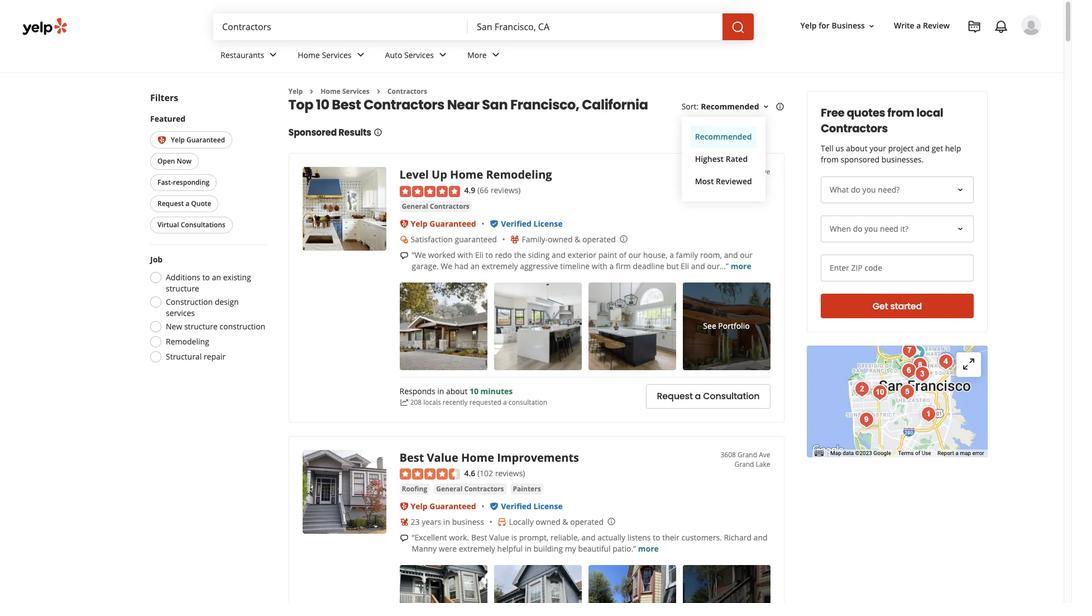 Task type: describe. For each thing, give the bounding box(es) containing it.
guaranteed for best
[[430, 501, 476, 512]]

business
[[452, 517, 484, 527]]

for
[[819, 20, 830, 31]]

verified license button for remodeling
[[501, 218, 563, 229]]

operated for best value home improvements
[[570, 517, 604, 527]]

569
[[727, 167, 738, 177]]

guaranteed inside button
[[186, 135, 225, 145]]

1 vertical spatial best
[[400, 450, 424, 465]]

569 clyde ave
[[727, 167, 770, 177]]

a right write
[[917, 20, 921, 31]]

level up home remodeling
[[400, 167, 552, 182]]

from inside tell us about your project and get help from sponsored businesses.
[[821, 154, 838, 165]]

auto services link
[[376, 40, 458, 73]]

16 info v2 image
[[775, 102, 784, 111]]

yelp guaranteed for best
[[411, 501, 476, 512]]

enter
[[830, 262, 849, 273]]

free quotes from local contractors
[[821, 105, 943, 136]]

yelp guaranteed for level
[[411, 218, 476, 229]]

contractors inside free quotes from local contractors
[[821, 121, 888, 136]]

patio."
[[613, 543, 636, 554]]

from inside free quotes from local contractors
[[887, 105, 914, 121]]

16 trending v2 image
[[400, 398, 408, 407]]

1 vertical spatial general contractors link
[[434, 484, 506, 495]]

california
[[582, 96, 648, 114]]

1 our from the left
[[629, 250, 641, 260]]

and up the beautiful
[[582, 532, 596, 543]]

1 horizontal spatial with
[[592, 261, 607, 271]]

0 vertical spatial value
[[427, 450, 458, 465]]

request for request a consultation
[[657, 390, 693, 403]]

more link for best value home improvements
[[638, 543, 659, 554]]

free
[[821, 105, 844, 121]]

contractors right 16 chevron right v2 image
[[387, 87, 427, 96]]

reviews) for improvements
[[495, 468, 525, 478]]

16 locally owned v2 image
[[498, 518, 507, 527]]

additions
[[166, 272, 200, 283]]

when
[[830, 223, 851, 234]]

When do you need it? field
[[821, 216, 974, 242]]

home up 4.9
[[450, 167, 483, 182]]

4.6 star rating image
[[400, 469, 460, 480]]

filters
[[150, 92, 178, 104]]

most reviewed
[[695, 176, 752, 187]]

need
[[880, 223, 898, 234]]

owned for level up home remodeling
[[548, 234, 573, 244]]

What do you need? field
[[821, 176, 974, 203]]

beautiful
[[578, 543, 611, 554]]

general contractors for the bottommost the general contractors link
[[436, 484, 504, 494]]

ave for 569 clyde ave
[[759, 167, 770, 177]]

to inside "excellent work. best value is prompt, reliable, and actually listens to their customers. richard and manny were extremely helpful in building my beautiful patio."
[[653, 532, 660, 543]]

16 verified v2 image
[[490, 219, 499, 228]]

yelp inside featured group
[[171, 135, 184, 145]]

16 satisfactions guaranteed v2 image
[[400, 235, 408, 244]]

contractors down (102
[[464, 484, 504, 494]]

house,
[[643, 250, 668, 260]]

recommended for recommended dropdown button
[[701, 101, 759, 112]]

virtual consultations button
[[150, 217, 232, 234]]

featured
[[150, 113, 185, 124]]

more link
[[458, 40, 511, 73]]

structure inside additions to an existing structure
[[166, 283, 199, 294]]

reliable,
[[551, 532, 580, 543]]

16 yelp guaranteed v2 image
[[157, 136, 166, 145]]

home right 16 chevron right v2 icon
[[321, 87, 341, 96]]

manny
[[412, 543, 437, 554]]

when do you need it?
[[830, 223, 908, 234]]

"we worked with eli to redo the siding and exterior paint of our house, a family room, and our garage. we had an extremely aggressive timeline with a firm deadline but eli and our…"
[[412, 250, 753, 271]]

1 vertical spatial remodeling
[[166, 336, 209, 347]]

customers.
[[682, 532, 722, 543]]

user actions element
[[792, 14, 1057, 83]]

of
[[619, 250, 626, 260]]

& for best value home improvements
[[563, 517, 568, 527]]

clyde
[[740, 167, 757, 177]]

code
[[864, 262, 882, 273]]

16 info v2 image
[[374, 128, 383, 137]]

an inside additions to an existing structure
[[212, 272, 221, 283]]

business
[[832, 20, 865, 31]]

francisco,
[[510, 96, 579, 114]]

maria w. image
[[1021, 15, 1041, 35]]

a down minutes
[[503, 398, 507, 407]]

we
[[441, 261, 452, 271]]

24 chevron down v2 image for auto services
[[436, 48, 450, 62]]

quotes
[[846, 105, 885, 121]]

additions to an existing structure
[[166, 272, 251, 294]]

fast-responding button
[[150, 174, 217, 191]]

their
[[662, 532, 680, 543]]

up
[[432, 167, 447, 182]]

do for when
[[853, 223, 862, 234]]

fast-responding
[[157, 178, 209, 187]]

license for best value home improvements
[[534, 501, 563, 512]]

verified license button for improvements
[[501, 501, 563, 512]]

local
[[916, 105, 943, 121]]

16 years in business v2 image
[[400, 518, 408, 527]]

16 chevron right v2 image
[[307, 87, 316, 96]]

grand left "lake"
[[735, 459, 754, 469]]

request a consultation
[[657, 390, 760, 403]]

(66
[[477, 185, 489, 196]]

contractors up 16 info v2 image
[[364, 96, 445, 114]]

208 locals recently requested a consultation
[[410, 398, 547, 407]]

24 chevron down v2 image for more
[[489, 48, 502, 62]]

verified for improvements
[[501, 501, 532, 512]]

see portfolio link
[[683, 282, 770, 370]]

4.6
[[464, 468, 475, 478]]

grand right 3608
[[738, 450, 757, 459]]

best value home improvements link
[[400, 450, 579, 465]]

now
[[176, 157, 191, 166]]

extremely inside "we worked with eli to redo the siding and exterior paint of our house, a family room, and our garage. we had an extremely aggressive timeline with a firm deadline but eli and our…"
[[482, 261, 518, 271]]

license for level up home remodeling
[[534, 218, 563, 229]]

write a review
[[894, 20, 950, 31]]

home inside business categories element
[[298, 49, 320, 60]]

none field near
[[477, 21, 714, 33]]

0 vertical spatial general contractors link
[[400, 201, 472, 212]]

us
[[835, 143, 844, 154]]

ave for 3608 grand ave grand lake
[[759, 450, 770, 459]]

23
[[411, 517, 420, 527]]

yelp guaranteed button for level
[[411, 218, 476, 229]]

24 chevron down v2 image for restaurants
[[266, 48, 280, 62]]

verified license for remodeling
[[501, 218, 563, 229]]

208
[[410, 398, 422, 407]]

review
[[923, 20, 950, 31]]

and right 'richard'
[[754, 532, 768, 543]]

0 vertical spatial in
[[437, 386, 444, 397]]

deadline
[[633, 261, 664, 271]]

virtual consultations
[[157, 220, 225, 230]]

get
[[932, 143, 943, 154]]

sort:
[[682, 101, 699, 112]]

0 vertical spatial yelp guaranteed button
[[150, 131, 232, 149]]

1 vertical spatial home services
[[321, 87, 370, 96]]

recommended for recommended button
[[695, 131, 752, 142]]

most
[[695, 176, 714, 187]]

new structure construction
[[166, 321, 265, 332]]

best for top
[[332, 96, 361, 114]]

general for the bottommost the general contractors link
[[436, 484, 463, 494]]

construction design services
[[166, 297, 238, 319]]

more for level up home remodeling
[[731, 261, 751, 271]]

0 vertical spatial 10
[[316, 96, 329, 114]]

satisfaction
[[411, 234, 453, 244]]

guaranteed for level
[[430, 218, 476, 229]]

your
[[869, 143, 886, 154]]

businesses.
[[881, 154, 923, 165]]

contractors down 4.9 star rating image
[[430, 201, 470, 211]]

2 our from the left
[[740, 250, 753, 260]]

improvements
[[497, 450, 579, 465]]

auto services
[[385, 49, 434, 60]]

featured group
[[148, 113, 266, 236]]

auto
[[385, 49, 402, 60]]

and down family
[[691, 261, 705, 271]]

16 chevron down v2 image
[[761, 102, 770, 111]]

extremely inside "excellent work. best value is prompt, reliable, and actually listens to their customers. richard and manny were extremely helpful in building my beautiful patio."
[[459, 543, 495, 554]]

a up but
[[670, 250, 674, 260]]

what do you need?
[[830, 184, 899, 195]]

services for 24 chevron down v2 image inside the auto services link
[[404, 49, 434, 60]]

yelp link
[[288, 87, 303, 96]]

responds in about 10 minutes
[[400, 386, 513, 397]]

an inside "we worked with eli to redo the siding and exterior paint of our house, a family room, and our garage. we had an extremely aggressive timeline with a firm deadline but eli and our…"
[[470, 261, 480, 271]]

reviewed
[[716, 176, 752, 187]]

see
[[703, 321, 716, 331]]

room,
[[700, 250, 722, 260]]

home services inside business categories element
[[298, 49, 352, 60]]

locally owned & operated
[[509, 517, 604, 527]]

consultations
[[180, 220, 225, 230]]

in inside "excellent work. best value is prompt, reliable, and actually listens to their customers. richard and manny were extremely helpful in building my beautiful patio."
[[525, 543, 531, 554]]

locals
[[423, 398, 441, 407]]

yelp up satisfaction
[[411, 218, 428, 229]]

but
[[666, 261, 679, 271]]

highest rated button
[[691, 148, 757, 171]]

business categories element
[[212, 40, 1041, 73]]



Task type: locate. For each thing, give the bounding box(es) containing it.
general contractors
[[402, 201, 470, 211], [436, 484, 504, 494]]

  text field
[[821, 255, 974, 281]]

1 horizontal spatial eli
[[681, 261, 689, 271]]

16 speech v2 image for best value home improvements
[[400, 534, 408, 543]]

None field
[[222, 21, 459, 33], [477, 21, 714, 33]]

reviews)
[[491, 185, 521, 196], [495, 468, 525, 478]]

structure down construction design services
[[184, 321, 217, 332]]

contractors
[[387, 87, 427, 96], [364, 96, 445, 114], [821, 121, 888, 136], [430, 201, 470, 211], [464, 484, 504, 494]]

24 chevron down v2 image
[[354, 48, 367, 62]]

2 none field from the left
[[477, 21, 714, 33]]

you left need?
[[862, 184, 876, 195]]

1 horizontal spatial request
[[657, 390, 693, 403]]

1 vertical spatial 16 speech v2 image
[[400, 534, 408, 543]]

yelp guaranteed button up 23 years in business
[[411, 501, 476, 512]]

services inside auto services link
[[404, 49, 434, 60]]

general down the 4.6 star rating image
[[436, 484, 463, 494]]

1 vertical spatial in
[[443, 517, 450, 527]]

rated
[[726, 154, 748, 164]]

satisfaction guaranteed
[[411, 234, 497, 244]]

operated
[[582, 234, 616, 244], [570, 517, 604, 527]]

about for in
[[446, 386, 468, 397]]

a left firm
[[609, 261, 614, 271]]

0 vertical spatial home services link
[[289, 40, 376, 73]]

our
[[629, 250, 641, 260], [740, 250, 753, 260]]

work.
[[449, 532, 469, 543]]

1 horizontal spatial 10
[[470, 386, 479, 397]]

0 horizontal spatial remodeling
[[166, 336, 209, 347]]

1 vertical spatial home services link
[[321, 87, 370, 96]]

license up family-
[[534, 218, 563, 229]]

to left redo
[[486, 250, 493, 260]]

2 vertical spatial guaranteed
[[430, 501, 476, 512]]

more link right our…" in the top of the page
[[731, 261, 751, 271]]

services left 24 chevron down v2 icon
[[322, 49, 352, 60]]

16 chevron down v2 image
[[867, 22, 876, 31]]

general contractors down 4.9 star rating image
[[402, 201, 470, 211]]

2 vertical spatial in
[[525, 543, 531, 554]]

best down the 'business'
[[471, 532, 487, 543]]

0 vertical spatial yelp guaranteed
[[171, 135, 225, 145]]

1 horizontal spatial value
[[489, 532, 509, 543]]

24 chevron down v2 image
[[266, 48, 280, 62], [436, 48, 450, 62], [489, 48, 502, 62]]

about up sponsored
[[846, 143, 867, 154]]

you left need
[[864, 223, 878, 234]]

restaurants
[[221, 49, 264, 60]]

more
[[731, 261, 751, 271], [638, 543, 659, 554]]

24 chevron down v2 image right auto services
[[436, 48, 450, 62]]

24 chevron down v2 image inside restaurants link
[[266, 48, 280, 62]]

2 verified license button from the top
[[501, 501, 563, 512]]

0 vertical spatial from
[[887, 105, 914, 121]]

in down prompt,
[[525, 543, 531, 554]]

Find text field
[[222, 21, 459, 33]]

0 horizontal spatial about
[[446, 386, 468, 397]]

best inside "excellent work. best value is prompt, reliable, and actually listens to their customers. richard and manny were extremely helpful in building my beautiful patio."
[[471, 532, 487, 543]]

you for need
[[864, 223, 878, 234]]

0 horizontal spatial more link
[[638, 543, 659, 554]]

in right years
[[443, 517, 450, 527]]

reviews) for remodeling
[[491, 185, 521, 196]]

2 vertical spatial yelp guaranteed button
[[411, 501, 476, 512]]

contractors link
[[387, 87, 427, 96]]

an
[[470, 261, 480, 271], [212, 272, 221, 283]]

2 16 speech v2 image from the top
[[400, 534, 408, 543]]

were
[[439, 543, 457, 554]]

verified license down painters link
[[501, 501, 563, 512]]

guaranteed up now
[[186, 135, 225, 145]]

ave right clyde
[[759, 167, 770, 177]]

& up the reliable,
[[563, 517, 568, 527]]

consultation
[[703, 390, 760, 403]]

yelp guaranteed button up satisfaction guaranteed
[[411, 218, 476, 229]]

1 vertical spatial verified
[[501, 501, 532, 512]]

tell us about your project and get help from sponsored businesses.
[[821, 143, 961, 165]]

0 vertical spatial to
[[486, 250, 493, 260]]

and inside tell us about your project and get help from sponsored businesses.
[[916, 143, 929, 154]]

1 horizontal spatial general
[[436, 484, 463, 494]]

recommended up highest rated
[[695, 131, 752, 142]]

with down paint
[[592, 261, 607, 271]]

construction
[[219, 321, 265, 332]]

a left the consultation
[[695, 390, 701, 403]]

to left their at the bottom right
[[653, 532, 660, 543]]

10
[[316, 96, 329, 114], [470, 386, 479, 397]]

with up the had
[[458, 250, 473, 260]]

1 vertical spatial guaranteed
[[430, 218, 476, 229]]

about up recently
[[446, 386, 468, 397]]

notifications image
[[995, 20, 1008, 34]]

0 vertical spatial &
[[575, 234, 580, 244]]

value inside "excellent work. best value is prompt, reliable, and actually listens to their customers. richard and manny were extremely helpful in building my beautiful patio."
[[489, 532, 509, 543]]

structure down additions
[[166, 283, 199, 294]]

1 ave from the top
[[759, 167, 770, 177]]

best up results on the top of the page
[[332, 96, 361, 114]]

1 horizontal spatial best
[[400, 450, 424, 465]]

request
[[157, 199, 184, 209], [657, 390, 693, 403]]

general contractors for the topmost the general contractors link
[[402, 201, 470, 211]]

23 years in business
[[411, 517, 484, 527]]

1 vertical spatial verified license
[[501, 501, 563, 512]]

most reviewed button
[[691, 171, 757, 193]]

24 chevron down v2 image right more
[[489, 48, 502, 62]]

1 vertical spatial operated
[[570, 517, 604, 527]]

restaurants link
[[212, 40, 289, 73]]

2 horizontal spatial to
[[653, 532, 660, 543]]

1 vertical spatial reviews)
[[495, 468, 525, 478]]

0 horizontal spatial 10
[[316, 96, 329, 114]]

2 vertical spatial best
[[471, 532, 487, 543]]

0 vertical spatial you
[[862, 184, 876, 195]]

recommended up recommended button
[[701, 101, 759, 112]]

license up locally owned & operated
[[534, 501, 563, 512]]

verified license for improvements
[[501, 501, 563, 512]]

16 verified v2 image
[[490, 502, 499, 511]]

services for 24 chevron down v2 icon
[[322, 49, 352, 60]]

remodeling
[[486, 167, 552, 182], [166, 336, 209, 347]]

none field up 24 chevron down v2 icon
[[222, 21, 459, 33]]

our…"
[[707, 261, 729, 271]]

16 speech v2 image left "we
[[400, 251, 408, 260]]

yelp for business button
[[796, 16, 881, 36]]

richard
[[724, 532, 752, 543]]

best up the 4.6 star rating image
[[400, 450, 424, 465]]

services left 16 chevron right v2 image
[[342, 87, 370, 96]]

sponsored
[[288, 126, 337, 139]]

yelp guaranteed up 23 years in business
[[411, 501, 476, 512]]

home
[[298, 49, 320, 60], [321, 87, 341, 96], [450, 167, 483, 182], [461, 450, 494, 465]]

request a consultation button
[[646, 384, 770, 409]]

guaranteed up satisfaction guaranteed
[[430, 218, 476, 229]]

recommended button
[[701, 101, 770, 112]]

0 vertical spatial remodeling
[[486, 167, 552, 182]]

0 vertical spatial with
[[458, 250, 473, 260]]

option group
[[147, 254, 266, 366]]

0 vertical spatial more
[[731, 261, 751, 271]]

1 horizontal spatial to
[[486, 250, 493, 260]]

0 horizontal spatial general
[[402, 201, 428, 211]]

0 horizontal spatial to
[[202, 272, 210, 283]]

a left quote
[[185, 199, 189, 209]]

top
[[288, 96, 313, 114]]

0 horizontal spatial from
[[821, 154, 838, 165]]

2 24 chevron down v2 image from the left
[[436, 48, 450, 62]]

iconyelpguaranteedbadgesmall image
[[400, 219, 408, 228], [400, 219, 408, 228], [400, 502, 408, 511], [400, 502, 408, 511]]

more right our…" in the top of the page
[[731, 261, 751, 271]]

general contractors button for the topmost the general contractors link
[[400, 201, 472, 212]]

general contractors button down 4.6
[[434, 484, 506, 495]]

yelp guaranteed button up now
[[150, 131, 232, 149]]

0 horizontal spatial our
[[629, 250, 641, 260]]

home up (102
[[461, 450, 494, 465]]

eli
[[475, 250, 483, 260], [681, 261, 689, 271]]

None search field
[[213, 13, 756, 40]]

quote
[[191, 199, 211, 209]]

responds
[[400, 386, 435, 397]]

0 vertical spatial guaranteed
[[186, 135, 225, 145]]

do right "what"
[[851, 184, 860, 195]]

owned up prompt,
[[536, 517, 560, 527]]

16 family owned v2 image
[[511, 235, 520, 244]]

0 vertical spatial general contractors button
[[400, 201, 472, 212]]

garage.
[[412, 261, 439, 271]]

1 vertical spatial structure
[[184, 321, 217, 332]]

0 horizontal spatial 24 chevron down v2 image
[[266, 48, 280, 62]]

structure
[[166, 283, 199, 294], [184, 321, 217, 332]]

verified license
[[501, 218, 563, 229], [501, 501, 563, 512]]

0 vertical spatial general contractors
[[402, 201, 470, 211]]

yelp left 16 chevron right v2 icon
[[288, 87, 303, 96]]

owned up siding
[[548, 234, 573, 244]]

2 horizontal spatial 24 chevron down v2 image
[[489, 48, 502, 62]]

2 license from the top
[[534, 501, 563, 512]]

and down family-owned & operated
[[552, 250, 566, 260]]

1 vertical spatial 10
[[470, 386, 479, 397]]

general contractors link down 4.6
[[434, 484, 506, 495]]

extremely
[[482, 261, 518, 271], [459, 543, 495, 554]]

1 vertical spatial verified license button
[[501, 501, 563, 512]]

0 horizontal spatial value
[[427, 450, 458, 465]]

4.9
[[464, 185, 475, 196]]

request inside request a quote button
[[157, 199, 184, 209]]

1 verified license button from the top
[[501, 218, 563, 229]]

0 vertical spatial verified
[[501, 218, 532, 229]]

exterior
[[568, 250, 596, 260]]

general down 4.9 star rating image
[[402, 201, 428, 211]]

1 vertical spatial license
[[534, 501, 563, 512]]

0 horizontal spatial &
[[563, 517, 568, 527]]

level up home remodeling link
[[400, 167, 552, 182]]

1 vertical spatial owned
[[536, 517, 560, 527]]

contractors up us
[[821, 121, 888, 136]]

virtual
[[157, 220, 179, 230]]

timeline
[[560, 261, 590, 271]]

1 verified license from the top
[[501, 218, 563, 229]]

1 vertical spatial request
[[657, 390, 693, 403]]

reviews) up painters
[[495, 468, 525, 478]]

0 vertical spatial eli
[[475, 250, 483, 260]]

4.6 (102 reviews)
[[464, 468, 525, 478]]

paint
[[598, 250, 617, 260]]

3608
[[721, 450, 736, 459]]

yelp left for
[[801, 20, 817, 31]]

value up the 4.6 star rating image
[[427, 450, 458, 465]]

yelp inside user actions element
[[801, 20, 817, 31]]

request inside request a consultation button
[[657, 390, 693, 403]]

home up 16 chevron right v2 icon
[[298, 49, 320, 60]]

0 horizontal spatial an
[[212, 272, 221, 283]]

24 chevron down v2 image inside auto services link
[[436, 48, 450, 62]]

painters link
[[511, 484, 543, 495]]

operated up paint
[[582, 234, 616, 244]]

extremely down work.
[[459, 543, 495, 554]]

0 vertical spatial operated
[[582, 234, 616, 244]]

to inside "we worked with eli to redo the siding and exterior paint of our house, a family room, and our garage. we had an extremely aggressive timeline with a firm deadline but eli and our…"
[[486, 250, 493, 260]]

eli down family
[[681, 261, 689, 271]]

1 none field from the left
[[222, 21, 459, 33]]

my
[[565, 543, 576, 554]]

general contractors link down 4.9 star rating image
[[400, 201, 472, 212]]

is
[[511, 532, 517, 543]]

an right the had
[[470, 261, 480, 271]]

1 16 speech v2 image from the top
[[400, 251, 408, 260]]

1 vertical spatial yelp guaranteed
[[411, 218, 476, 229]]

1 vertical spatial ave
[[759, 450, 770, 459]]

2 verified license from the top
[[501, 501, 563, 512]]

roofing
[[402, 484, 427, 494]]

get started button
[[821, 294, 974, 318]]

4.9 star rating image
[[400, 186, 460, 197]]

1 vertical spatial from
[[821, 154, 838, 165]]

0 vertical spatial verified license
[[501, 218, 563, 229]]

yelp guaranteed up satisfaction guaranteed
[[411, 218, 476, 229]]

repair
[[203, 351, 225, 362]]

2 verified from the top
[[501, 501, 532, 512]]

helpful
[[497, 543, 523, 554]]

24 chevron down v2 image inside more link
[[489, 48, 502, 62]]

more link
[[731, 261, 751, 271], [638, 543, 659, 554]]

none field up business categories element
[[477, 21, 714, 33]]

verified for remodeling
[[501, 218, 532, 229]]

ave
[[759, 167, 770, 177], [759, 450, 770, 459]]

verified up locally
[[501, 501, 532, 512]]

level
[[400, 167, 429, 182]]

16 chevron right v2 image
[[374, 87, 383, 96]]

1 vertical spatial extremely
[[459, 543, 495, 554]]

family-owned & operated
[[522, 234, 616, 244]]

you for need?
[[862, 184, 876, 195]]

1 vertical spatial with
[[592, 261, 607, 271]]

best value home improvements
[[400, 450, 579, 465]]

0 vertical spatial reviews)
[[491, 185, 521, 196]]

& for level up home remodeling
[[575, 234, 580, 244]]

operated up "excellent work. best value is prompt, reliable, and actually listens to their customers. richard and manny were extremely helpful in building my beautiful patio."
[[570, 517, 604, 527]]

remodeling up structural
[[166, 336, 209, 347]]

request a quote
[[157, 199, 211, 209]]

general contractors link
[[400, 201, 472, 212], [434, 484, 506, 495]]

ave inside '3608 grand ave grand lake'
[[759, 450, 770, 459]]

verified license up family-
[[501, 218, 563, 229]]

16 speech v2 image down 16 years in business v2 image
[[400, 534, 408, 543]]

home services
[[298, 49, 352, 60], [321, 87, 370, 96]]

1 vertical spatial eli
[[681, 261, 689, 271]]

our right of
[[629, 250, 641, 260]]

yelp up 23
[[411, 501, 428, 512]]

none field find
[[222, 21, 459, 33]]

&
[[575, 234, 580, 244], [563, 517, 568, 527]]

more down listens at the right bottom of page
[[638, 543, 659, 554]]

about inside tell us about your project and get help from sponsored businesses.
[[846, 143, 867, 154]]

remodeling up the 4.9 (66 reviews)
[[486, 167, 552, 182]]

a inside group
[[185, 199, 189, 209]]

24 chevron down v2 image right restaurants
[[266, 48, 280, 62]]

0 vertical spatial owned
[[548, 234, 573, 244]]

1 vertical spatial you
[[864, 223, 878, 234]]

1 verified from the top
[[501, 218, 532, 229]]

3 24 chevron down v2 image from the left
[[489, 48, 502, 62]]

1 horizontal spatial more
[[731, 261, 751, 271]]

from down the tell
[[821, 154, 838, 165]]

0 vertical spatial general
[[402, 201, 428, 211]]

in up the locals
[[437, 386, 444, 397]]

1 horizontal spatial remodeling
[[486, 167, 552, 182]]

1 vertical spatial general
[[436, 484, 463, 494]]

do right when
[[853, 223, 862, 234]]

request for request a quote
[[157, 199, 184, 209]]

0 horizontal spatial with
[[458, 250, 473, 260]]

general
[[402, 201, 428, 211], [436, 484, 463, 494]]

0 horizontal spatial best
[[332, 96, 361, 114]]

guaranteed up 23 years in business
[[430, 501, 476, 512]]

building
[[534, 543, 563, 554]]

extremely down redo
[[482, 261, 518, 271]]

recommended button
[[691, 126, 757, 148]]

existing
[[223, 272, 251, 283]]

search image
[[732, 20, 745, 34]]

0 horizontal spatial none field
[[222, 21, 459, 33]]

do for what
[[851, 184, 860, 195]]

1 license from the top
[[534, 218, 563, 229]]

0 horizontal spatial eli
[[475, 250, 483, 260]]

consultation
[[509, 398, 547, 407]]

lake
[[756, 459, 770, 469]]

0 vertical spatial about
[[846, 143, 867, 154]]

16 speech v2 image for level up home remodeling
[[400, 251, 408, 260]]

1 horizontal spatial from
[[887, 105, 914, 121]]

owned for best value home improvements
[[536, 517, 560, 527]]

option group containing job
[[147, 254, 266, 366]]

operated for level up home remodeling
[[582, 234, 616, 244]]

tell
[[821, 143, 833, 154]]

yelp guaranteed button for best
[[411, 501, 476, 512]]

general contractors button down 4.9 star rating image
[[400, 201, 472, 212]]

(102
[[477, 468, 493, 478]]

0 vertical spatial request
[[157, 199, 184, 209]]

and left the get
[[916, 143, 929, 154]]

more link for level up home remodeling
[[731, 261, 751, 271]]

home services link left 16 chevron right v2 image
[[321, 87, 370, 96]]

eli down guaranteed
[[475, 250, 483, 260]]

1 vertical spatial an
[[212, 272, 221, 283]]

services inside home services link
[[322, 49, 352, 60]]

sponsored results
[[288, 126, 371, 139]]

"excellent
[[412, 532, 447, 543]]

0 vertical spatial 16 speech v2 image
[[400, 251, 408, 260]]

to right additions
[[202, 272, 210, 283]]

home services left 16 chevron right v2 image
[[321, 87, 370, 96]]

job
[[150, 254, 162, 265]]

aggressive
[[520, 261, 558, 271]]

0 vertical spatial structure
[[166, 283, 199, 294]]

general for the topmost the general contractors link
[[402, 201, 428, 211]]

verified license button up family-
[[501, 218, 563, 229]]

redo
[[495, 250, 512, 260]]

1 vertical spatial more
[[638, 543, 659, 554]]

and up our…" in the top of the page
[[724, 250, 738, 260]]

verified up 16 family owned v2 icon
[[501, 218, 532, 229]]

0 vertical spatial extremely
[[482, 261, 518, 271]]

guaranteed
[[186, 135, 225, 145], [430, 218, 476, 229], [430, 501, 476, 512]]

1 vertical spatial value
[[489, 532, 509, 543]]

about for us
[[846, 143, 867, 154]]

1 vertical spatial recommended
[[695, 131, 752, 142]]

2 ave from the top
[[759, 450, 770, 459]]

sponsored
[[840, 154, 879, 165]]

1 24 chevron down v2 image from the left
[[266, 48, 280, 62]]

1 vertical spatial &
[[563, 517, 568, 527]]

best for "excellent
[[471, 532, 487, 543]]

1 vertical spatial general contractors
[[436, 484, 504, 494]]

projects image
[[968, 20, 981, 34]]

more link down listens at the right bottom of page
[[638, 543, 659, 554]]

started
[[890, 300, 922, 312]]

more for best value home improvements
[[638, 543, 659, 554]]

2 vertical spatial yelp guaranteed
[[411, 501, 476, 512]]

results
[[339, 126, 371, 139]]

1 horizontal spatial none field
[[477, 21, 714, 33]]

16 speech v2 image
[[400, 251, 408, 260], [400, 534, 408, 543]]

Near text field
[[477, 21, 714, 33]]

1 horizontal spatial &
[[575, 234, 580, 244]]

open
[[157, 157, 175, 166]]

services right auto
[[404, 49, 434, 60]]

new
[[166, 321, 182, 332]]

guaranteed
[[455, 234, 497, 244]]

info icon image
[[619, 234, 628, 243], [619, 234, 628, 243], [607, 517, 616, 526], [607, 517, 616, 526]]

ave right 3608
[[759, 450, 770, 459]]

with
[[458, 250, 473, 260], [592, 261, 607, 271]]

0 vertical spatial more link
[[731, 261, 751, 271]]

general contractors button for the bottommost the general contractors link
[[434, 484, 506, 495]]

general contractors down 4.6
[[436, 484, 504, 494]]

grand
[[738, 450, 757, 459], [735, 459, 754, 469]]

recommended inside recommended button
[[695, 131, 752, 142]]

roofing link
[[400, 484, 430, 495]]

get started
[[872, 300, 922, 312]]

0 vertical spatial license
[[534, 218, 563, 229]]

0 vertical spatial verified license button
[[501, 218, 563, 229]]

0 vertical spatial ave
[[759, 167, 770, 177]]

to inside additions to an existing structure
[[202, 272, 210, 283]]

yelp guaranteed inside button
[[171, 135, 225, 145]]

1 horizontal spatial our
[[740, 250, 753, 260]]



Task type: vqa. For each thing, say whether or not it's contained in the screenshot.
AZ in the Get Directions 13928 N 83rd Ave Peoria, AZ 85381
no



